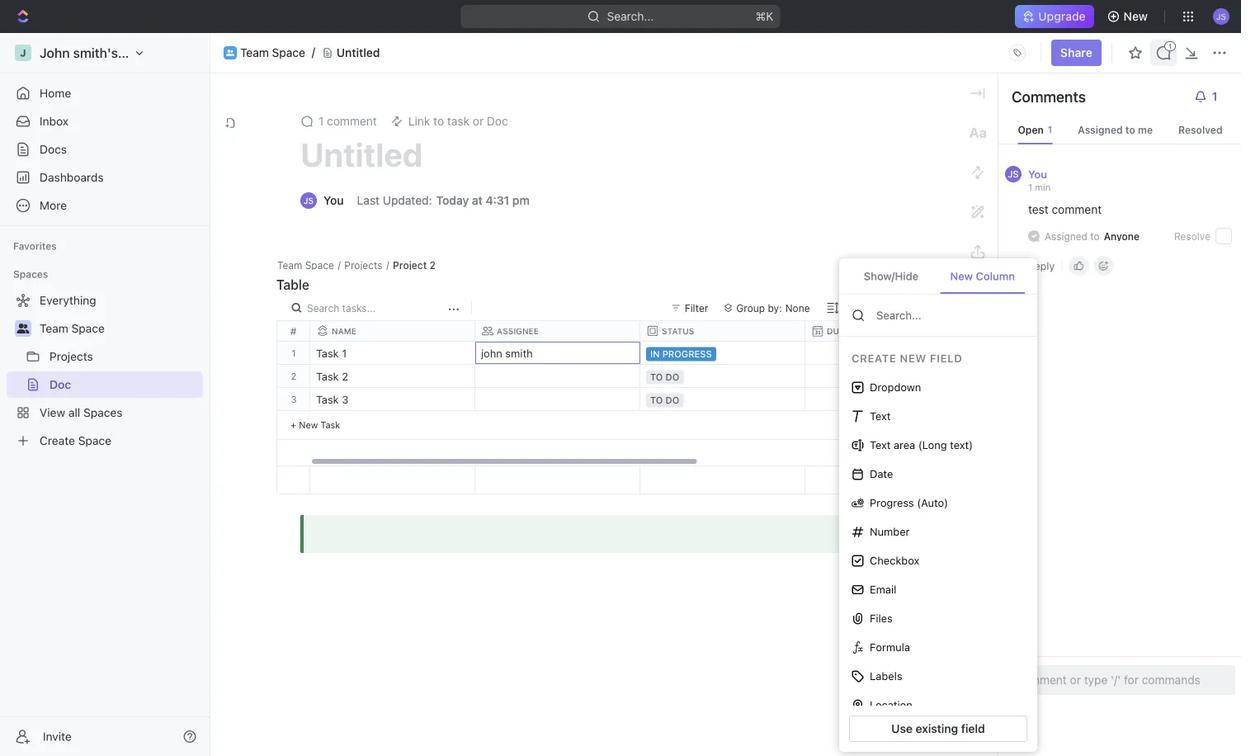 Task type: locate. For each thing, give the bounding box(es) containing it.
1 vertical spatial assigned
[[1045, 230, 1088, 242]]

1 horizontal spatial team
[[240, 46, 269, 60]]

1 text from the top
[[870, 410, 891, 422]]

spaces
[[13, 268, 48, 280], [83, 406, 123, 419]]

task down task 2
[[316, 393, 339, 406]]

2 to do cell from the top
[[641, 388, 806, 410]]

0 horizontal spatial 2
[[291, 371, 297, 381]]

2 to do from the top
[[651, 395, 680, 406]]

projects inside the "sidebar" "navigation"
[[50, 350, 93, 363]]

grid containing task 1
[[277, 321, 1136, 495]]

to do cell
[[641, 365, 806, 387], [641, 388, 806, 410]]

name
[[332, 326, 357, 336]]

press space to select this row. row containing 3
[[277, 388, 310, 411]]

2 horizontal spatial new
[[1124, 9, 1148, 23]]

0 vertical spatial untitled
[[337, 46, 380, 60]]

reply
[[1029, 260, 1055, 272]]

user group image for bottommost team space link
[[17, 324, 29, 334]]

everything link
[[7, 287, 200, 314]]

0 horizontal spatial team space
[[40, 322, 105, 335]]

projects inside team space / projects / project 2 table
[[344, 259, 383, 271]]

untitled down 1 comment
[[300, 135, 423, 174]]

home link
[[7, 80, 203, 106]]

js button
[[1209, 3, 1235, 30]]

to do for task 3
[[651, 395, 680, 406]]

john smith's workspace, , element
[[15, 45, 31, 61]]

use
[[892, 722, 913, 736]]

labels
[[870, 670, 903, 682]]

row
[[310, 321, 1136, 341]]

2 horizontal spatial team
[[277, 259, 302, 271]]

0 horizontal spatial new
[[299, 419, 318, 430]]

press space to select this row. row containing task 3
[[310, 388, 1136, 411]]

team
[[240, 46, 269, 60], [277, 259, 302, 271], [40, 322, 68, 335]]

team for rightmost team space link
[[240, 46, 269, 60]]

task
[[316, 347, 339, 360], [316, 370, 339, 383], [316, 393, 339, 406], [321, 419, 340, 430]]

john smith cell
[[476, 342, 641, 364]]

1 vertical spatial to do
[[651, 395, 680, 406]]

tree containing everything
[[7, 287, 203, 454]]

1 vertical spatial comment
[[1052, 203, 1102, 216]]

0 horizontal spatial team space link
[[40, 315, 200, 342]]

smith's
[[73, 45, 118, 61]]

1 horizontal spatial 2
[[342, 370, 348, 383]]

1 horizontal spatial js
[[1008, 169, 1019, 180]]

you for you
[[324, 194, 344, 207]]

you up min
[[1029, 168, 1048, 180]]

status
[[662, 326, 695, 336]]

comment up assigned to anyone at the right top of page
[[1052, 203, 1102, 216]]

row group
[[277, 342, 310, 440], [310, 342, 1136, 466], [877, 342, 918, 440], [877, 466, 918, 494]]

assigned left me
[[1078, 124, 1123, 135]]

0 horizontal spatial spaces
[[13, 268, 48, 280]]

1 vertical spatial spaces
[[83, 406, 123, 419]]

comment left link
[[327, 114, 377, 128]]

test comment
[[1029, 203, 1102, 216]]

tab list
[[840, 258, 1038, 295]]

you left last
[[324, 194, 344, 207]]

filter button
[[665, 298, 715, 318]]

create space link
[[7, 428, 200, 454]]

tree
[[7, 287, 203, 454]]

min
[[1035, 182, 1051, 192]]

2 right project
[[430, 259, 436, 271]]

press space to select this row. row
[[277, 342, 310, 365], [310, 342, 1136, 365], [277, 365, 310, 388], [310, 365, 1136, 388], [277, 388, 310, 411], [310, 388, 1136, 411], [310, 466, 1136, 495]]

0 horizontal spatial team
[[40, 322, 68, 335]]

1 vertical spatial team
[[277, 259, 302, 271]]

⌘k
[[756, 9, 774, 23]]

projects up all
[[50, 350, 93, 363]]

due
[[827, 327, 845, 336]]

1 vertical spatial new
[[951, 270, 973, 282]]

3 left task 3
[[291, 394, 297, 405]]

to inside dropdown button
[[434, 114, 444, 128]]

0 horizontal spatial projects
[[50, 350, 93, 363]]

spaces down the favorites
[[13, 268, 48, 280]]

task 2
[[316, 370, 348, 383]]

team space link
[[240, 46, 305, 60], [40, 315, 200, 342]]

tab list containing show/hide
[[840, 258, 1038, 295]]

group
[[737, 302, 765, 314]]

existing
[[916, 722, 959, 736]]

0 vertical spatial projects
[[344, 259, 383, 271]]

comment
[[327, 114, 377, 128], [1052, 203, 1102, 216]]

js left last
[[304, 196, 314, 205]]

1 to do from the top
[[651, 372, 680, 383]]

text for text
[[870, 410, 891, 422]]

2 for task 2
[[342, 370, 348, 383]]

view all spaces link
[[7, 400, 200, 426]]

new task
[[299, 419, 340, 430]]

untitled
[[337, 46, 380, 60], [300, 135, 423, 174]]

user group image inside tree
[[17, 324, 29, 334]]

email
[[870, 583, 897, 596]]

you for you 1 min
[[1029, 168, 1048, 180]]

task up task 2
[[316, 347, 339, 360]]

assigned for assigned to anyone
[[1045, 230, 1088, 242]]

you inside you 1 min
[[1029, 168, 1048, 180]]

due date
[[827, 327, 869, 336]]

0 vertical spatial comment
[[327, 114, 377, 128]]

spaces up create space link
[[83, 406, 123, 419]]

js
[[1217, 11, 1227, 21], [1008, 169, 1019, 180], [304, 196, 314, 205]]

use existing field button
[[849, 716, 1028, 742]]

1 horizontal spatial /
[[386, 259, 389, 271]]

comment for 1 comment
[[327, 114, 377, 128]]

updated:
[[383, 194, 432, 207]]

0 horizontal spatial comment
[[327, 114, 377, 128]]

2 for 1 2 3
[[291, 371, 297, 381]]

assigned down test comment
[[1045, 230, 1088, 242]]

0 vertical spatial team space link
[[240, 46, 305, 60]]

1 to do cell from the top
[[641, 365, 806, 387]]

press space to select this row. row containing 1
[[277, 342, 310, 365]]

team space
[[240, 46, 305, 60], [40, 322, 105, 335]]

view
[[40, 406, 65, 419]]

in
[[651, 349, 660, 360]]

js left you 1 min
[[1008, 169, 1019, 180]]

1 inside dropdown button
[[1212, 90, 1218, 103]]

1 horizontal spatial user group image
[[226, 49, 234, 56]]

press space to select this row. row containing 2
[[277, 365, 310, 388]]

2 text from the top
[[870, 439, 891, 451]]

1 horizontal spatial doc
[[487, 114, 508, 128]]

team space inside tree
[[40, 322, 105, 335]]

0 vertical spatial new
[[1124, 9, 1148, 23]]

new left column
[[951, 270, 973, 282]]

row group left task 3
[[277, 342, 310, 440]]

assignee
[[497, 326, 539, 336]]

to
[[434, 114, 444, 128], [1126, 124, 1136, 135], [1091, 230, 1100, 242], [651, 372, 663, 383], [651, 395, 663, 406]]

0 horizontal spatial 3
[[291, 394, 297, 405]]

anyone
[[1104, 230, 1140, 242]]

row group down status dropdown button
[[310, 342, 1136, 466]]

1 horizontal spatial team space
[[240, 46, 305, 60]]

text area (long text)
[[870, 439, 973, 451]]

view all spaces
[[40, 406, 123, 419]]

table
[[277, 277, 309, 293]]

new for new task
[[299, 419, 318, 430]]

workspace
[[121, 45, 190, 61]]

/ up search tasks... at the left top of page
[[338, 259, 341, 271]]

1 horizontal spatial 3
[[342, 393, 349, 406]]

1 vertical spatial text
[[870, 439, 891, 451]]

2 left task 2
[[291, 371, 297, 381]]

row group containing task 1
[[310, 342, 1136, 466]]

1 vertical spatial team space link
[[40, 315, 200, 342]]

new right upgrade
[[1124, 9, 1148, 23]]

1 vertical spatial team space
[[40, 322, 105, 335]]

0 vertical spatial to do
[[651, 372, 680, 383]]

doc up view
[[50, 378, 71, 391]]

task down task 1
[[316, 370, 339, 383]]

0 vertical spatial you
[[1029, 168, 1048, 180]]

more button
[[7, 192, 203, 219]]

do for 2
[[666, 372, 680, 383]]

0 horizontal spatial /
[[338, 259, 341, 271]]

projects up tasks...
[[344, 259, 383, 271]]

1 horizontal spatial new
[[951, 270, 973, 282]]

untitled up 1 comment
[[337, 46, 380, 60]]

2 vertical spatial js
[[304, 196, 314, 205]]

0 vertical spatial to do cell
[[641, 365, 806, 387]]

space inside team space / projects / project 2 table
[[305, 259, 334, 271]]

1 horizontal spatial spaces
[[83, 406, 123, 419]]

team inside tree
[[40, 322, 68, 335]]

2 vertical spatial team
[[40, 322, 68, 335]]

0 vertical spatial assigned
[[1078, 124, 1123, 135]]

team space for bottommost team space link
[[40, 322, 105, 335]]

dropdown menu image
[[1005, 40, 1031, 66]]

0 vertical spatial js
[[1217, 11, 1227, 21]]

0 horizontal spatial doc
[[50, 378, 71, 391]]

j
[[20, 47, 26, 59]]

resolved
[[1179, 124, 1223, 135]]

2 horizontal spatial js
[[1217, 11, 1227, 21]]

new
[[1124, 9, 1148, 23], [951, 270, 973, 282], [299, 419, 318, 430]]

user group image
[[226, 49, 234, 56], [17, 324, 29, 334]]

3 down task 2
[[342, 393, 349, 406]]

press space to select this row. row containing task 2
[[310, 365, 1136, 388]]

at
[[472, 194, 483, 207]]

1 horizontal spatial you
[[1029, 168, 1048, 180]]

task for task 2
[[316, 370, 339, 383]]

1 horizontal spatial comment
[[1052, 203, 1102, 216]]

2 vertical spatial new
[[299, 419, 318, 430]]

to do cell for task 3
[[641, 388, 806, 410]]

user group image for rightmost team space link
[[226, 49, 234, 56]]

doc right or
[[487, 114, 508, 128]]

comments
[[1012, 88, 1086, 105]]

1 horizontal spatial projects
[[344, 259, 383, 271]]

doc
[[487, 114, 508, 128], [50, 378, 71, 391]]

text down dropdown
[[870, 410, 891, 422]]

progress (auto)
[[870, 497, 949, 509]]

1 vertical spatial projects
[[50, 350, 93, 363]]

3
[[342, 393, 349, 406], [291, 394, 297, 405]]

column
[[976, 270, 1015, 282]]

0 horizontal spatial you
[[324, 194, 344, 207]]

in progress cell
[[641, 342, 806, 364]]

upgrade
[[1039, 9, 1086, 23]]

1 vertical spatial do
[[666, 395, 680, 406]]

0 vertical spatial do
[[666, 372, 680, 383]]

1 do from the top
[[666, 372, 680, 383]]

anyone button
[[1100, 230, 1140, 242]]

cell
[[806, 342, 971, 364], [476, 365, 641, 387], [806, 365, 971, 387], [476, 388, 641, 410], [806, 388, 971, 410]]

number
[[870, 526, 910, 538]]

1 inside 1 2 3
[[292, 348, 296, 358]]

js up 1 dropdown button
[[1217, 11, 1227, 21]]

test
[[1029, 203, 1049, 216]]

0 vertical spatial team space
[[240, 46, 305, 60]]

row group down due date dropdown button
[[877, 342, 918, 440]]

progress
[[870, 497, 914, 509]]

share
[[1061, 46, 1093, 59]]

1 vertical spatial to do cell
[[641, 388, 806, 410]]

name column header
[[310, 321, 479, 341]]

favorites
[[13, 240, 57, 252]]

2 inside 1 2 3
[[291, 371, 297, 381]]

2 up task 3
[[342, 370, 348, 383]]

1 vertical spatial js
[[1008, 169, 1019, 180]]

today
[[436, 194, 469, 207]]

1 vertical spatial user group image
[[17, 324, 29, 334]]

row containing name
[[310, 321, 1136, 341]]

0 vertical spatial text
[[870, 410, 891, 422]]

2 do from the top
[[666, 395, 680, 406]]

grid
[[277, 321, 1136, 495]]

new column
[[951, 270, 1015, 282]]

text left area
[[870, 439, 891, 451]]

0 vertical spatial user group image
[[226, 49, 234, 56]]

1 vertical spatial doc
[[50, 378, 71, 391]]

0 horizontal spatial user group image
[[17, 324, 29, 334]]

to for me
[[1126, 124, 1136, 135]]

1 button
[[1188, 83, 1229, 110]]

create
[[40, 434, 75, 447]]

2 horizontal spatial 2
[[430, 259, 436, 271]]

filter
[[685, 302, 709, 314]]

task 1
[[316, 347, 347, 360]]

/ left project
[[386, 259, 389, 271]]

1 inside press space to select this row. row
[[342, 347, 347, 360]]

all
[[68, 406, 80, 419]]

1 vertical spatial untitled
[[300, 135, 423, 174]]

inbox link
[[7, 108, 203, 135]]

to do cell for task 2
[[641, 365, 806, 387]]

new down task 3
[[299, 419, 318, 430]]

2 inside team space / projects / project 2 table
[[430, 259, 436, 271]]

1 vertical spatial you
[[324, 194, 344, 207]]

space
[[272, 46, 305, 60], [305, 259, 334, 271], [71, 322, 105, 335], [78, 434, 111, 447]]

2 inside press space to select this row. row
[[342, 370, 348, 383]]

0 vertical spatial team
[[240, 46, 269, 60]]

2 / from the left
[[386, 259, 389, 271]]

everything
[[40, 293, 96, 307]]

2
[[430, 259, 436, 271], [342, 370, 348, 383], [291, 371, 297, 381]]

0 vertical spatial doc
[[487, 114, 508, 128]]



Task type: vqa. For each thing, say whether or not it's contained in the screenshot.
NEW to the right
yes



Task type: describe. For each thing, give the bounding box(es) containing it.
link to task or doc button
[[384, 110, 515, 133]]

task for task 1
[[316, 347, 339, 360]]

1 horizontal spatial team space link
[[240, 46, 305, 60]]

Search tasks... text field
[[307, 296, 444, 319]]

cell for 3
[[806, 388, 971, 410]]

invite
[[43, 730, 72, 743]]

dropdown
[[870, 381, 922, 394]]

last
[[357, 194, 380, 207]]

doc link
[[50, 371, 200, 398]]

assigned to me
[[1078, 124, 1153, 135]]

1 inside open 1
[[1048, 124, 1053, 135]]

resolve
[[1175, 230, 1211, 242]]

open 1
[[1018, 124, 1053, 135]]

me
[[1138, 124, 1153, 135]]

dashboards link
[[7, 164, 203, 191]]

show/hide
[[864, 270, 919, 282]]

last updated: today at 4:31 pm
[[357, 194, 530, 207]]

due date button
[[806, 326, 971, 337]]

cell for 1
[[806, 342, 971, 364]]

dashboards
[[40, 170, 104, 184]]

use existing field
[[892, 722, 985, 736]]

(auto)
[[917, 497, 949, 509]]

status column header
[[641, 321, 809, 341]]

tree inside the "sidebar" "navigation"
[[7, 287, 203, 454]]

tasks...
[[342, 302, 376, 314]]

doc inside dropdown button
[[487, 114, 508, 128]]

show/hide button
[[852, 260, 931, 294]]

comment for test comment
[[1052, 203, 1102, 216]]

task for task 3
[[316, 393, 339, 406]]

task
[[447, 114, 470, 128]]

new button
[[1101, 3, 1158, 30]]

john
[[40, 45, 70, 61]]

open
[[1018, 124, 1044, 135]]

text for text area (long text)
[[870, 439, 891, 451]]

inbox
[[40, 114, 69, 128]]

john smith
[[481, 347, 533, 360]]

press space to select this row. row containing task 1
[[310, 342, 1136, 365]]

assignee button
[[476, 325, 641, 337]]

to for anyone
[[1091, 230, 1100, 242]]

sidebar navigation
[[0, 33, 214, 756]]

task down task 3
[[321, 419, 340, 430]]

1 / from the left
[[338, 259, 341, 271]]

location
[[870, 699, 913, 711]]

home
[[40, 86, 71, 100]]

team space for rightmost team space link
[[240, 46, 305, 60]]

you 1 min
[[1029, 168, 1051, 192]]

0 horizontal spatial js
[[304, 196, 314, 205]]

Search field
[[875, 308, 1024, 323]]

more
[[40, 199, 67, 212]]

#
[[290, 325, 297, 337]]

do for 3
[[666, 395, 680, 406]]

new column button
[[941, 260, 1025, 294]]

group by: none
[[737, 302, 810, 314]]

doc inside "link"
[[50, 378, 71, 391]]

date
[[847, 327, 869, 336]]

1 2 3
[[291, 348, 297, 405]]

js inside dropdown button
[[1217, 11, 1227, 21]]

search...
[[607, 9, 654, 23]]

none
[[786, 302, 810, 314]]

row group containing 1 2 3
[[277, 342, 310, 440]]

link to task or doc
[[408, 114, 508, 128]]

spaces inside view all spaces link
[[83, 406, 123, 419]]

search tasks...
[[307, 302, 376, 314]]

or
[[473, 114, 484, 128]]

smith
[[506, 347, 533, 360]]

team inside team space / projects / project 2 table
[[277, 259, 302, 271]]

date
[[870, 468, 894, 480]]

space inside create space link
[[78, 434, 111, 447]]

0 vertical spatial spaces
[[13, 268, 48, 280]]

checkbox
[[870, 555, 920, 567]]

4:31
[[486, 194, 510, 207]]

search
[[307, 302, 340, 314]]

new for new
[[1124, 9, 1148, 23]]

projects link
[[50, 343, 200, 370]]

dropdown menu image
[[806, 466, 970, 494]]

in progress
[[651, 349, 712, 360]]

docs
[[40, 142, 67, 156]]

progress
[[663, 349, 712, 360]]

(long
[[919, 439, 947, 451]]

team for bottommost team space link
[[40, 322, 68, 335]]

formula
[[870, 641, 911, 654]]

to for task
[[434, 114, 444, 128]]

by:
[[768, 302, 782, 314]]

1 inside you 1 min
[[1029, 182, 1033, 192]]

john smith's workspace
[[40, 45, 190, 61]]

project
[[393, 259, 427, 271]]

1 comment
[[319, 114, 377, 128]]

field
[[962, 722, 985, 736]]

assigned for assigned to me
[[1078, 124, 1123, 135]]

to do for task 2
[[651, 372, 680, 383]]

row group up "progress"
[[877, 466, 918, 494]]

files
[[870, 612, 893, 625]]

text)
[[950, 439, 973, 451]]

john
[[481, 347, 503, 360]]

cell for 2
[[806, 365, 971, 387]]

status button
[[641, 325, 806, 337]]

new for new column
[[951, 270, 973, 282]]

area
[[894, 439, 916, 451]]

assigned to anyone
[[1045, 230, 1140, 242]]

team space / projects / project 2 table
[[277, 259, 436, 293]]

assignee column header
[[476, 321, 644, 341]]



